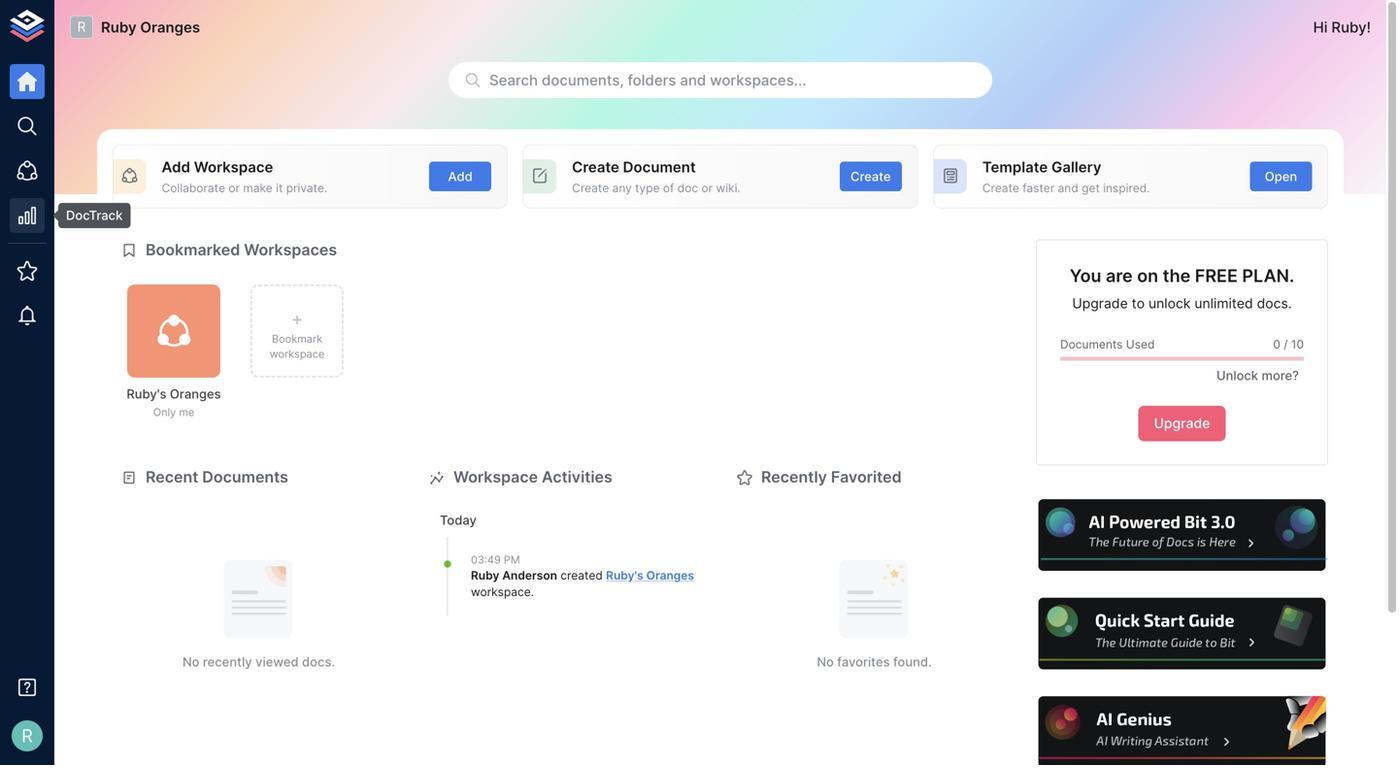 Task type: describe. For each thing, give the bounding box(es) containing it.
hi
[[1314, 18, 1328, 36]]

oranges for ruby's oranges only me
[[170, 387, 221, 402]]

03:49 pm ruby anderson created ruby's oranges workspace .
[[471, 554, 695, 599]]

2 horizontal spatial ruby
[[1332, 18, 1367, 36]]

document
[[623, 158, 696, 176]]

workspace inside 03:49 pm ruby anderson created ruby's oranges workspace .
[[471, 585, 531, 599]]

workspace inside button
[[270, 348, 325, 360]]

recent documents
[[146, 468, 288, 487]]

documents used
[[1061, 338, 1155, 352]]

hi ruby !
[[1314, 18, 1372, 36]]

workspace inside add workspace collaborate or make it private.
[[194, 158, 273, 176]]

only
[[153, 406, 176, 419]]

bookmark workspace button
[[251, 285, 344, 378]]

search documents, folders and workspaces... button
[[449, 62, 993, 98]]

unlimited
[[1195, 295, 1254, 312]]

.
[[531, 585, 534, 599]]

add for add workspace collaborate or make it private.
[[162, 158, 190, 176]]

and inside template gallery create faster and get inspired.
[[1058, 181, 1079, 195]]

it
[[276, 181, 283, 195]]

recently favorited
[[762, 468, 902, 487]]

0 horizontal spatial ruby
[[101, 18, 137, 36]]

plan.
[[1243, 265, 1295, 287]]

or inside 'create document create any type of doc or wiki.'
[[702, 181, 713, 195]]

recently
[[762, 468, 828, 487]]

created
[[561, 569, 603, 583]]

and inside button
[[680, 71, 707, 89]]

folders
[[628, 71, 677, 89]]

r button
[[6, 715, 49, 758]]

1 horizontal spatial documents
[[1061, 338, 1123, 352]]

favorited
[[831, 468, 902, 487]]

template
[[983, 158, 1048, 176]]

oranges inside 03:49 pm ruby anderson created ruby's oranges workspace .
[[647, 569, 695, 583]]

ruby's inside 03:49 pm ruby anderson created ruby's oranges workspace .
[[606, 569, 644, 583]]

0 / 10
[[1274, 338, 1305, 352]]

get
[[1082, 181, 1100, 195]]

viewed
[[256, 655, 299, 670]]

create inside template gallery create faster and get inspired.
[[983, 181, 1020, 195]]

private.
[[286, 181, 328, 195]]

add workspace collaborate or make it private.
[[162, 158, 328, 195]]

10
[[1292, 338, 1305, 352]]

03:49
[[471, 554, 501, 567]]

upgrade button
[[1139, 406, 1226, 442]]

recent
[[146, 468, 198, 487]]

unlock more? button
[[1207, 361, 1305, 391]]

upgrade inside button
[[1155, 416, 1211, 432]]

open
[[1266, 169, 1298, 184]]

open button
[[1251, 162, 1313, 192]]

create document create any type of doc or wiki.
[[572, 158, 741, 195]]

you
[[1070, 265, 1102, 287]]

found.
[[894, 655, 932, 670]]

are
[[1106, 265, 1133, 287]]

1 horizontal spatial r
[[77, 19, 86, 35]]

oranges for ruby oranges
[[140, 18, 200, 36]]

make
[[243, 181, 273, 195]]

no for recent
[[183, 655, 200, 670]]

of
[[663, 181, 675, 195]]

anderson
[[503, 569, 558, 583]]

wiki.
[[716, 181, 741, 195]]



Task type: vqa. For each thing, say whether or not it's contained in the screenshot.
workspace activities
yes



Task type: locate. For each thing, give the bounding box(es) containing it.
documents right recent on the left of the page
[[202, 468, 288, 487]]

search documents, folders and workspaces...
[[490, 71, 807, 89]]

search
[[490, 71, 538, 89]]

to
[[1132, 295, 1145, 312]]

unlock
[[1217, 368, 1259, 383]]

ruby's oranges link
[[606, 569, 695, 583]]

on
[[1138, 265, 1159, 287]]

upgrade down you
[[1073, 295, 1129, 312]]

1 horizontal spatial ruby's
[[606, 569, 644, 583]]

the
[[1163, 265, 1191, 287]]

and
[[680, 71, 707, 89], [1058, 181, 1079, 195]]

1 help image from the top
[[1037, 497, 1329, 574]]

upgrade inside you are on the free plan. upgrade to unlock unlimited docs.
[[1073, 295, 1129, 312]]

upgrade down unlock more? button
[[1155, 416, 1211, 432]]

!
[[1367, 18, 1372, 36]]

2 vertical spatial help image
[[1037, 694, 1329, 765]]

documents
[[1061, 338, 1123, 352], [202, 468, 288, 487]]

0 vertical spatial workspace
[[270, 348, 325, 360]]

r
[[77, 19, 86, 35], [22, 726, 33, 747]]

ruby's
[[127, 387, 167, 402], [606, 569, 644, 583]]

0 vertical spatial docs.
[[1258, 295, 1293, 312]]

/
[[1284, 338, 1289, 352]]

no for recently
[[817, 655, 834, 670]]

create button
[[840, 162, 902, 192]]

workspaces...
[[710, 71, 807, 89]]

workspace up today
[[454, 468, 538, 487]]

0 horizontal spatial add
[[162, 158, 190, 176]]

inspired.
[[1104, 181, 1151, 195]]

collaborate
[[162, 181, 225, 195]]

0 vertical spatial ruby's
[[127, 387, 167, 402]]

1 horizontal spatial add
[[448, 169, 473, 184]]

recently
[[203, 655, 252, 670]]

type
[[635, 181, 660, 195]]

add
[[162, 158, 190, 176], [448, 169, 473, 184]]

1 vertical spatial docs.
[[302, 655, 335, 670]]

template gallery create faster and get inspired.
[[983, 158, 1151, 195]]

faster
[[1023, 181, 1055, 195]]

workspace
[[194, 158, 273, 176], [454, 468, 538, 487]]

1 horizontal spatial ruby
[[471, 569, 500, 583]]

docs. down plan.
[[1258, 295, 1293, 312]]

1 vertical spatial oranges
[[170, 387, 221, 402]]

workspace down anderson
[[471, 585, 531, 599]]

or left make
[[229, 181, 240, 195]]

no left "favorites"
[[817, 655, 834, 670]]

1 vertical spatial help image
[[1037, 595, 1329, 673]]

today
[[440, 513, 477, 528]]

documents left used
[[1061, 338, 1123, 352]]

or
[[229, 181, 240, 195], [702, 181, 713, 195]]

1 vertical spatial upgrade
[[1155, 416, 1211, 432]]

ruby inside 03:49 pm ruby anderson created ruby's oranges workspace .
[[471, 569, 500, 583]]

3 help image from the top
[[1037, 694, 1329, 765]]

help image
[[1037, 497, 1329, 574], [1037, 595, 1329, 673], [1037, 694, 1329, 765]]

0 horizontal spatial workspace
[[270, 348, 325, 360]]

ruby's oranges only me
[[127, 387, 221, 419]]

workspace activities
[[454, 468, 613, 487]]

ruby
[[101, 18, 137, 36], [1332, 18, 1367, 36], [471, 569, 500, 583]]

1 vertical spatial r
[[22, 726, 33, 747]]

add for add
[[448, 169, 473, 184]]

0 vertical spatial oranges
[[140, 18, 200, 36]]

docs. right viewed
[[302, 655, 335, 670]]

1 horizontal spatial docs.
[[1258, 295, 1293, 312]]

and right "folders"
[[680, 71, 707, 89]]

1 vertical spatial documents
[[202, 468, 288, 487]]

no favorites found.
[[817, 655, 932, 670]]

progress bar
[[1061, 357, 1305, 361]]

0 vertical spatial r
[[77, 19, 86, 35]]

ruby's inside ruby's oranges only me
[[127, 387, 167, 402]]

pm
[[504, 554, 520, 567]]

free
[[1196, 265, 1239, 287]]

gallery
[[1052, 158, 1102, 176]]

and down gallery
[[1058, 181, 1079, 195]]

oranges inside ruby's oranges only me
[[170, 387, 221, 402]]

unlock
[[1149, 295, 1191, 312]]

0 horizontal spatial no
[[183, 655, 200, 670]]

0 vertical spatial workspace
[[194, 158, 273, 176]]

activities
[[542, 468, 613, 487]]

docs.
[[1258, 295, 1293, 312], [302, 655, 335, 670]]

0 horizontal spatial and
[[680, 71, 707, 89]]

ruby's right created
[[606, 569, 644, 583]]

used
[[1127, 338, 1155, 352]]

workspace
[[270, 348, 325, 360], [471, 585, 531, 599]]

any
[[613, 181, 632, 195]]

bookmark workspace
[[270, 333, 325, 360]]

1 vertical spatial ruby's
[[606, 569, 644, 583]]

no left recently
[[183, 655, 200, 670]]

add inside add workspace collaborate or make it private.
[[162, 158, 190, 176]]

2 no from the left
[[817, 655, 834, 670]]

oranges
[[140, 18, 200, 36], [170, 387, 221, 402], [647, 569, 695, 583]]

bookmarked
[[146, 241, 240, 259]]

create
[[572, 158, 620, 176], [851, 169, 891, 184], [572, 181, 609, 195], [983, 181, 1020, 195]]

0 horizontal spatial or
[[229, 181, 240, 195]]

r inside button
[[22, 726, 33, 747]]

add button
[[430, 162, 492, 192]]

doc
[[678, 181, 699, 195]]

favorites
[[838, 655, 890, 670]]

documents,
[[542, 71, 624, 89]]

upgrade
[[1073, 295, 1129, 312], [1155, 416, 1211, 432]]

ruby oranges
[[101, 18, 200, 36]]

me
[[179, 406, 195, 419]]

1 vertical spatial and
[[1058, 181, 1079, 195]]

bookmark
[[272, 333, 323, 345]]

1 vertical spatial workspace
[[454, 468, 538, 487]]

or right doc
[[702, 181, 713, 195]]

0 vertical spatial and
[[680, 71, 707, 89]]

0 horizontal spatial upgrade
[[1073, 295, 1129, 312]]

1 no from the left
[[183, 655, 200, 670]]

more?
[[1262, 368, 1300, 383]]

doctrack tooltip
[[45, 203, 130, 228]]

2 help image from the top
[[1037, 595, 1329, 673]]

docs. inside you are on the free plan. upgrade to unlock unlimited docs.
[[1258, 295, 1293, 312]]

or inside add workspace collaborate or make it private.
[[229, 181, 240, 195]]

workspace down the bookmark
[[270, 348, 325, 360]]

1 horizontal spatial and
[[1058, 181, 1079, 195]]

1 horizontal spatial no
[[817, 655, 834, 670]]

0 vertical spatial documents
[[1061, 338, 1123, 352]]

workspaces
[[244, 241, 337, 259]]

1 horizontal spatial workspace
[[471, 585, 531, 599]]

you are on the free plan. upgrade to unlock unlimited docs.
[[1070, 265, 1295, 312]]

0
[[1274, 338, 1281, 352]]

create inside button
[[851, 169, 891, 184]]

1 horizontal spatial upgrade
[[1155, 416, 1211, 432]]

no
[[183, 655, 200, 670], [817, 655, 834, 670]]

workspace up make
[[194, 158, 273, 176]]

1 horizontal spatial or
[[702, 181, 713, 195]]

0 horizontal spatial ruby's
[[127, 387, 167, 402]]

bookmarked workspaces
[[146, 241, 337, 259]]

ruby's up only
[[127, 387, 167, 402]]

add inside button
[[448, 169, 473, 184]]

0 horizontal spatial workspace
[[194, 158, 273, 176]]

0 horizontal spatial documents
[[202, 468, 288, 487]]

1 horizontal spatial workspace
[[454, 468, 538, 487]]

2 or from the left
[[702, 181, 713, 195]]

1 vertical spatial workspace
[[471, 585, 531, 599]]

0 horizontal spatial docs.
[[302, 655, 335, 670]]

0 vertical spatial help image
[[1037, 497, 1329, 574]]

0 vertical spatial upgrade
[[1073, 295, 1129, 312]]

doctrack
[[66, 208, 123, 223]]

unlock more?
[[1217, 368, 1300, 383]]

2 vertical spatial oranges
[[647, 569, 695, 583]]

0 horizontal spatial r
[[22, 726, 33, 747]]

1 or from the left
[[229, 181, 240, 195]]

no recently viewed docs.
[[183, 655, 335, 670]]



